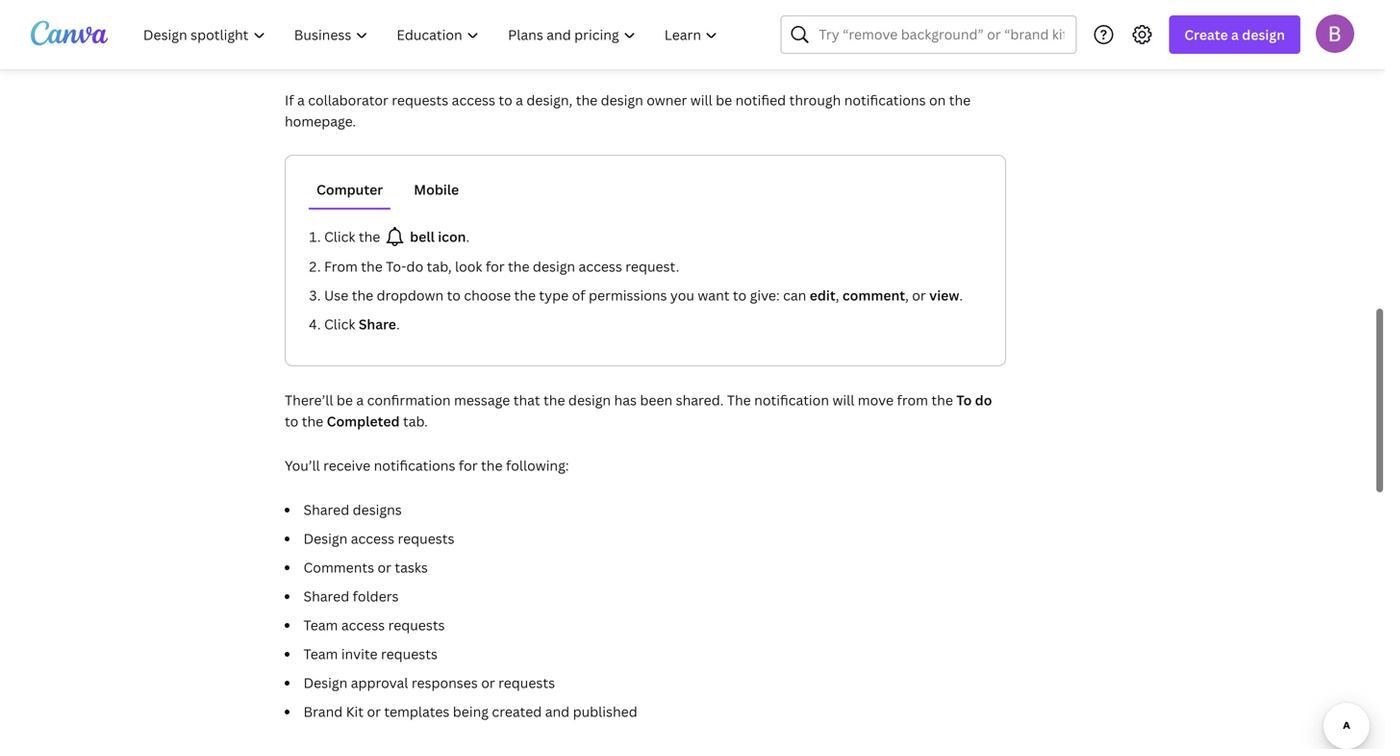Task type: vqa. For each thing, say whether or not it's contained in the screenshot.
the "Discover more products"
no



Task type: locate. For each thing, give the bounding box(es) containing it.
0 horizontal spatial will
[[691, 91, 713, 109]]

a
[[1231, 25, 1239, 44], [297, 91, 305, 109], [516, 91, 523, 109], [356, 391, 364, 409]]

will inside there'll be a confirmation message that the design has been shared. the notification will move from the to do to the completed tab.
[[833, 391, 855, 409]]

access inside if a collaborator requests access to a design, the design owner will be notified through notifications on the homepage.
[[452, 91, 495, 109]]

the right that
[[544, 391, 565, 409]]

design,
[[527, 91, 573, 109]]

for right look
[[486, 257, 505, 276]]

1 vertical spatial will
[[833, 391, 855, 409]]

0 vertical spatial will
[[691, 91, 713, 109]]

a up completed
[[356, 391, 364, 409]]

requests up tasks
[[398, 530, 455, 548]]

click
[[324, 228, 355, 246], [324, 315, 355, 333]]

0 vertical spatial shared
[[304, 501, 349, 519]]

type
[[539, 286, 569, 304]]

team down shared folders
[[304, 616, 338, 634]]

. for click share .
[[396, 315, 400, 333]]

share
[[359, 315, 396, 333]]

2 horizontal spatial .
[[960, 286, 963, 304]]

mobile button
[[406, 171, 467, 208]]

to
[[499, 91, 513, 109], [447, 286, 461, 304], [733, 286, 747, 304], [285, 412, 299, 431]]

notifications
[[844, 91, 926, 109], [374, 456, 455, 475]]

the left to-
[[361, 257, 383, 276]]

tasks
[[395, 558, 428, 577]]

mobile
[[414, 180, 459, 199]]

for down "message"
[[459, 456, 478, 475]]

1 design from the top
[[304, 530, 348, 548]]

notifications left "on" at right
[[844, 91, 926, 109]]

request.
[[626, 257, 680, 276]]

to inside if a collaborator requests access to a design, the design owner will be notified through notifications on the homepage.
[[499, 91, 513, 109]]

2 click from the top
[[324, 315, 355, 333]]

be
[[716, 91, 732, 109], [337, 391, 353, 409]]

there'll be a confirmation message that the design has been shared. the notification will move from the to do to the completed tab.
[[285, 391, 992, 431]]

access
[[452, 91, 495, 109], [579, 257, 622, 276], [351, 530, 394, 548], [341, 616, 385, 634]]

for
[[486, 257, 505, 276], [459, 456, 478, 475]]

created
[[492, 703, 542, 721]]

access left design,
[[452, 91, 495, 109]]

owner
[[647, 91, 687, 109]]

will right owner
[[691, 91, 713, 109]]

click up from
[[324, 228, 355, 246]]

1 click from the top
[[324, 228, 355, 246]]

0 vertical spatial design
[[304, 530, 348, 548]]

1 , from the left
[[836, 286, 839, 304]]

design for design access requests
[[304, 530, 348, 548]]

0 horizontal spatial be
[[337, 391, 353, 409]]

1 horizontal spatial .
[[466, 228, 470, 246]]

requests up created
[[498, 674, 555, 692]]

1 vertical spatial notifications
[[374, 456, 455, 475]]

. up look
[[466, 228, 470, 246]]

use the dropdown to choose the type of permissions you want to give: can edit , comment , or view .
[[324, 286, 963, 304]]

design right create
[[1242, 25, 1285, 44]]

the left type
[[514, 286, 536, 304]]

kit
[[346, 703, 364, 721]]

1 horizontal spatial be
[[716, 91, 732, 109]]

design up the comments
[[304, 530, 348, 548]]

through
[[789, 91, 841, 109]]

0 vertical spatial notifications
[[844, 91, 926, 109]]

requests
[[392, 91, 449, 109], [398, 530, 455, 548], [388, 616, 445, 634], [381, 645, 438, 663], [498, 674, 555, 692]]

completed
[[327, 412, 400, 431]]

you'll
[[285, 456, 320, 475]]

to inside there'll be a confirmation message that the design has been shared. the notification will move from the to do to the completed tab.
[[285, 412, 299, 431]]

2 team from the top
[[304, 645, 338, 663]]

2 shared from the top
[[304, 587, 349, 606]]

will
[[691, 91, 713, 109], [833, 391, 855, 409]]

0 vertical spatial be
[[716, 91, 732, 109]]

1 vertical spatial design
[[304, 674, 348, 692]]

use
[[324, 286, 349, 304]]

,
[[836, 286, 839, 304], [905, 286, 909, 304]]

to
[[957, 391, 972, 409]]

do left tab,
[[407, 257, 424, 276]]

bob builder image
[[1316, 14, 1355, 53]]

design left the 'has'
[[569, 391, 611, 409]]

0 horizontal spatial ,
[[836, 286, 839, 304]]

team left invite
[[304, 645, 338, 663]]

be left notified
[[716, 91, 732, 109]]

do
[[407, 257, 424, 276], [975, 391, 992, 409]]

requests down top level navigation element
[[392, 91, 449, 109]]

1 vertical spatial click
[[324, 315, 355, 333]]

2 design from the top
[[304, 674, 348, 692]]

to left give:
[[733, 286, 747, 304]]

0 vertical spatial .
[[466, 228, 470, 246]]

1 horizontal spatial ,
[[905, 286, 909, 304]]

.
[[466, 228, 470, 246], [960, 286, 963, 304], [396, 315, 400, 333]]

to-
[[386, 257, 407, 276]]

or
[[912, 286, 926, 304], [378, 558, 392, 577], [481, 674, 495, 692], [367, 703, 381, 721]]

design
[[304, 530, 348, 548], [304, 674, 348, 692]]

icon
[[438, 228, 466, 246]]

1 horizontal spatial will
[[833, 391, 855, 409]]

1 shared from the top
[[304, 501, 349, 519]]

give:
[[750, 286, 780, 304]]

shared folders
[[304, 587, 399, 606]]

shared designs
[[304, 501, 402, 519]]

access down designs
[[351, 530, 394, 548]]

computer
[[317, 180, 383, 199]]

shared.
[[676, 391, 724, 409]]

team
[[304, 616, 338, 634], [304, 645, 338, 663]]

access up invite
[[341, 616, 385, 634]]

confirmation
[[367, 391, 451, 409]]

or up being
[[481, 674, 495, 692]]

of
[[572, 286, 586, 304]]

. down dropdown
[[396, 315, 400, 333]]

design inside if a collaborator requests access to a design, the design owner will be notified through notifications on the homepage.
[[601, 91, 643, 109]]

design up the brand
[[304, 674, 348, 692]]

1 vertical spatial team
[[304, 645, 338, 663]]

message
[[454, 391, 510, 409]]

1 vertical spatial be
[[337, 391, 353, 409]]

be up completed
[[337, 391, 353, 409]]

1 horizontal spatial do
[[975, 391, 992, 409]]

shared down the receive
[[304, 501, 349, 519]]

the right "on" at right
[[949, 91, 971, 109]]

there'll
[[285, 391, 333, 409]]

0 vertical spatial click
[[324, 228, 355, 246]]

tab,
[[427, 257, 452, 276]]

click for click the
[[324, 228, 355, 246]]

. for bell icon .
[[466, 228, 470, 246]]

folders
[[353, 587, 399, 606]]

that
[[513, 391, 540, 409]]

click down the use
[[324, 315, 355, 333]]

0 horizontal spatial do
[[407, 257, 424, 276]]

from
[[897, 391, 928, 409]]

shared
[[304, 501, 349, 519], [304, 587, 349, 606]]

notifications down the tab.
[[374, 456, 455, 475]]

0 vertical spatial for
[[486, 257, 505, 276]]

0 horizontal spatial .
[[396, 315, 400, 333]]

to down there'll
[[285, 412, 299, 431]]

do right the to
[[975, 391, 992, 409]]

design
[[1242, 25, 1285, 44], [601, 91, 643, 109], [533, 257, 575, 276], [569, 391, 611, 409]]

be inside there'll be a confirmation message that the design has been shared. the notification will move from the to do to the completed tab.
[[337, 391, 353, 409]]

design inside dropdown button
[[1242, 25, 1285, 44]]

design left owner
[[601, 91, 643, 109]]

requests for design access requests
[[398, 530, 455, 548]]

create a design
[[1185, 25, 1285, 44]]

a inside there'll be a confirmation message that the design has been shared. the notification will move from the to do to the completed tab.
[[356, 391, 364, 409]]

shared for shared folders
[[304, 587, 349, 606]]

the
[[576, 91, 598, 109], [949, 91, 971, 109], [359, 228, 380, 246], [361, 257, 383, 276], [508, 257, 530, 276], [352, 286, 373, 304], [514, 286, 536, 304], [544, 391, 565, 409], [932, 391, 953, 409], [302, 412, 323, 431], [481, 456, 503, 475]]

requests up design approval responses or requests
[[381, 645, 438, 663]]

from
[[324, 257, 358, 276]]

0 vertical spatial team
[[304, 616, 338, 634]]

requests inside if a collaborator requests access to a design, the design owner will be notified through notifications on the homepage.
[[392, 91, 449, 109]]

2 , from the left
[[905, 286, 909, 304]]

computer button
[[309, 171, 391, 208]]

design inside there'll be a confirmation message that the design has been shared. the notification will move from the to do to the completed tab.
[[569, 391, 611, 409]]

, left view
[[905, 286, 909, 304]]

designs
[[353, 501, 402, 519]]

shared down the comments
[[304, 587, 349, 606]]

1 team from the top
[[304, 616, 338, 634]]

1 vertical spatial do
[[975, 391, 992, 409]]

or right kit on the bottom left of the page
[[367, 703, 381, 721]]

homepage.
[[285, 112, 356, 130]]

will left move
[[833, 391, 855, 409]]

1 vertical spatial .
[[960, 286, 963, 304]]

. right comment
[[960, 286, 963, 304]]

requests down folders
[[388, 616, 445, 634]]

, left comment
[[836, 286, 839, 304]]

1 vertical spatial shared
[[304, 587, 349, 606]]

1 horizontal spatial notifications
[[844, 91, 926, 109]]

design approval responses or requests
[[304, 674, 555, 692]]

published
[[573, 703, 638, 721]]

team for team access requests
[[304, 616, 338, 634]]

receive
[[323, 456, 371, 475]]

1 vertical spatial for
[[459, 456, 478, 475]]

a right create
[[1231, 25, 1239, 44]]

2 vertical spatial .
[[396, 315, 400, 333]]

responses
[[412, 674, 478, 692]]

to left design,
[[499, 91, 513, 109]]



Task type: describe. For each thing, give the bounding box(es) containing it.
do inside there'll be a confirmation message that the design has been shared. the notification will move from the to do to the completed tab.
[[975, 391, 992, 409]]

following:
[[506, 456, 569, 475]]

want
[[698, 286, 730, 304]]

Try "remove background" or "brand kit" search field
[[819, 16, 1064, 53]]

the
[[727, 391, 751, 409]]

0 vertical spatial do
[[407, 257, 424, 276]]

team invite requests
[[304, 645, 438, 663]]

shared for shared designs
[[304, 501, 349, 519]]

dropdown
[[377, 286, 444, 304]]

to down tab,
[[447, 286, 461, 304]]

or left tasks
[[378, 558, 392, 577]]

been
[[640, 391, 673, 409]]

notifications inside if a collaborator requests access to a design, the design owner will be notified through notifications on the homepage.
[[844, 91, 926, 109]]

being
[[453, 703, 489, 721]]

the left following:
[[481, 456, 503, 475]]

comments or tasks
[[304, 558, 428, 577]]

requests for team invite requests
[[381, 645, 438, 663]]

or left view
[[912, 286, 926, 304]]

create a design button
[[1169, 15, 1301, 54]]

a right the if
[[297, 91, 305, 109]]

top level navigation element
[[131, 15, 734, 54]]

invite
[[341, 645, 378, 663]]

permissions
[[589, 286, 667, 304]]

brand
[[304, 703, 343, 721]]

team access requests
[[304, 616, 445, 634]]

can
[[783, 286, 807, 304]]

the up choose
[[508, 257, 530, 276]]

access up of
[[579, 257, 622, 276]]

team for team invite requests
[[304, 645, 338, 663]]

view
[[929, 286, 960, 304]]

design access requests
[[304, 530, 455, 548]]

approval
[[351, 674, 408, 692]]

0 horizontal spatial for
[[459, 456, 478, 475]]

the down computer button
[[359, 228, 380, 246]]

brand kit or templates being created and published
[[304, 703, 638, 721]]

the right the use
[[352, 286, 373, 304]]

and
[[545, 703, 570, 721]]

1 horizontal spatial for
[[486, 257, 505, 276]]

collaborator
[[308, 91, 389, 109]]

notified
[[736, 91, 786, 109]]

a left design,
[[516, 91, 523, 109]]

create
[[1185, 25, 1228, 44]]

will inside if a collaborator requests access to a design, the design owner will be notified through notifications on the homepage.
[[691, 91, 713, 109]]

the left the to
[[932, 391, 953, 409]]

you
[[670, 286, 695, 304]]

bell
[[410, 228, 435, 246]]

edit
[[810, 286, 836, 304]]

requests for team access requests
[[388, 616, 445, 634]]

design up type
[[533, 257, 575, 276]]

be inside if a collaborator requests access to a design, the design owner will be notified through notifications on the homepage.
[[716, 91, 732, 109]]

0 horizontal spatial notifications
[[374, 456, 455, 475]]

from the to-do tab, look for the design access request.
[[324, 257, 680, 276]]

choose
[[464, 286, 511, 304]]

click for click share .
[[324, 315, 355, 333]]

design for design approval responses or requests
[[304, 674, 348, 692]]

comments
[[304, 558, 374, 577]]

tab.
[[403, 412, 428, 431]]

on
[[929, 91, 946, 109]]

templates
[[384, 703, 450, 721]]

if a collaborator requests access to a design, the design owner will be notified through notifications on the homepage.
[[285, 91, 971, 130]]

move
[[858, 391, 894, 409]]

click the
[[324, 228, 384, 246]]

you'll receive notifications for the following:
[[285, 456, 569, 475]]

look
[[455, 257, 482, 276]]

a inside dropdown button
[[1231, 25, 1239, 44]]

has
[[614, 391, 637, 409]]

if
[[285, 91, 294, 109]]

bell icon .
[[410, 228, 470, 246]]

the right design,
[[576, 91, 598, 109]]

click share .
[[324, 315, 400, 333]]

comment
[[843, 286, 905, 304]]

the down there'll
[[302, 412, 323, 431]]

notification
[[754, 391, 829, 409]]



